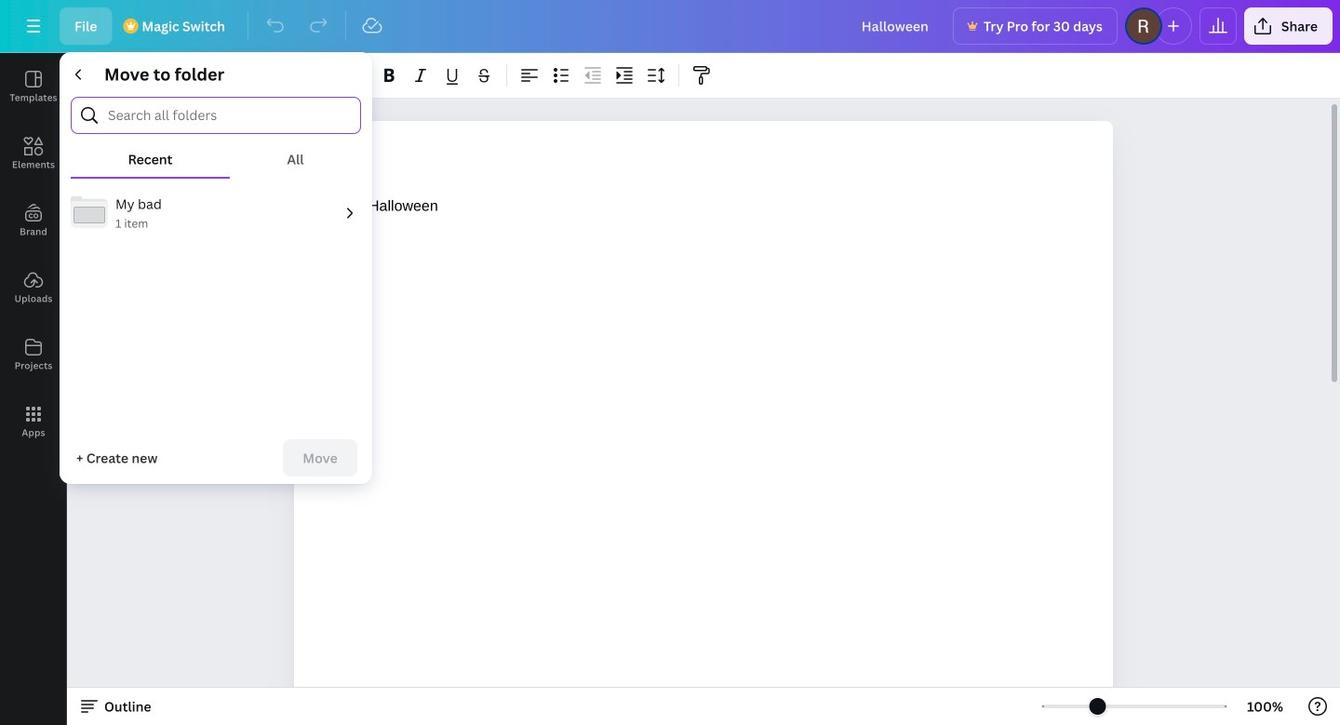 Task type: locate. For each thing, give the bounding box(es) containing it.
Search all folders search field
[[108, 98, 349, 133]]

group
[[236, 61, 335, 90]]

None text field
[[294, 121, 1113, 725]]

main menu bar
[[0, 0, 1340, 53]]

side panel tab list
[[0, 53, 67, 455]]



Task type: describe. For each thing, give the bounding box(es) containing it.
Design title text field
[[847, 7, 946, 45]]



Task type: vqa. For each thing, say whether or not it's contained in the screenshot.
to related to Create Brand Templates to help your team get started
no



